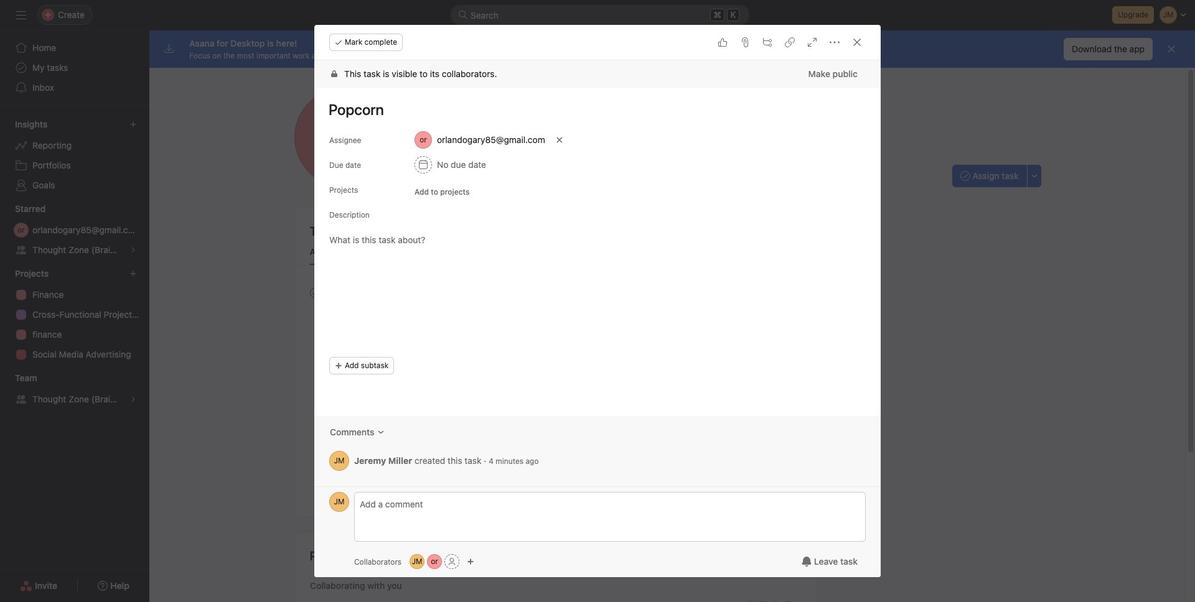 Task type: vqa. For each thing, say whether or not it's contained in the screenshot.
topmost work
no



Task type: locate. For each thing, give the bounding box(es) containing it.
Mark complete checkbox
[[307, 285, 322, 300]]

0 vertical spatial open user profile image
[[329, 451, 349, 471]]

dismiss image
[[1167, 44, 1177, 54]]

hide sidebar image
[[16, 10, 26, 20]]

0 likes. click to like this task image
[[718, 37, 728, 47]]

full screen image
[[808, 37, 818, 47]]

open user profile image
[[329, 451, 349, 471], [329, 493, 349, 512]]

0 horizontal spatial add or remove collaborators image
[[410, 555, 425, 570]]

more actions for this task image
[[830, 37, 840, 47]]

attachments: add a file to this task, popcorn image
[[740, 37, 750, 47]]

add or remove collaborators image
[[410, 555, 425, 570], [427, 555, 442, 570]]

1 vertical spatial open user profile image
[[329, 493, 349, 512]]

starred element
[[0, 198, 149, 263]]

2 add or remove collaborators image from the left
[[427, 555, 442, 570]]

2 open user profile image from the top
[[329, 493, 349, 512]]

1 open user profile image from the top
[[329, 451, 349, 471]]

1 horizontal spatial add or remove collaborators image
[[427, 555, 442, 570]]

main content
[[314, 60, 881, 487]]

1 add or remove collaborators image from the left
[[410, 555, 425, 570]]



Task type: describe. For each thing, give the bounding box(es) containing it.
add subtask image
[[763, 37, 773, 47]]

global element
[[0, 31, 149, 105]]

copy task link image
[[785, 37, 795, 47]]

Task Name text field
[[321, 95, 866, 124]]

add or remove collaborators image
[[467, 559, 475, 566]]

mark complete image
[[307, 285, 322, 300]]

popcorn dialog
[[314, 25, 881, 578]]

comments image
[[377, 429, 384, 436]]

projects element
[[0, 263, 149, 367]]

prominent image
[[458, 10, 468, 20]]

teams element
[[0, 367, 149, 412]]

close task pane image
[[852, 37, 862, 47]]

remove assignee image
[[556, 136, 563, 144]]

insights element
[[0, 113, 149, 198]]



